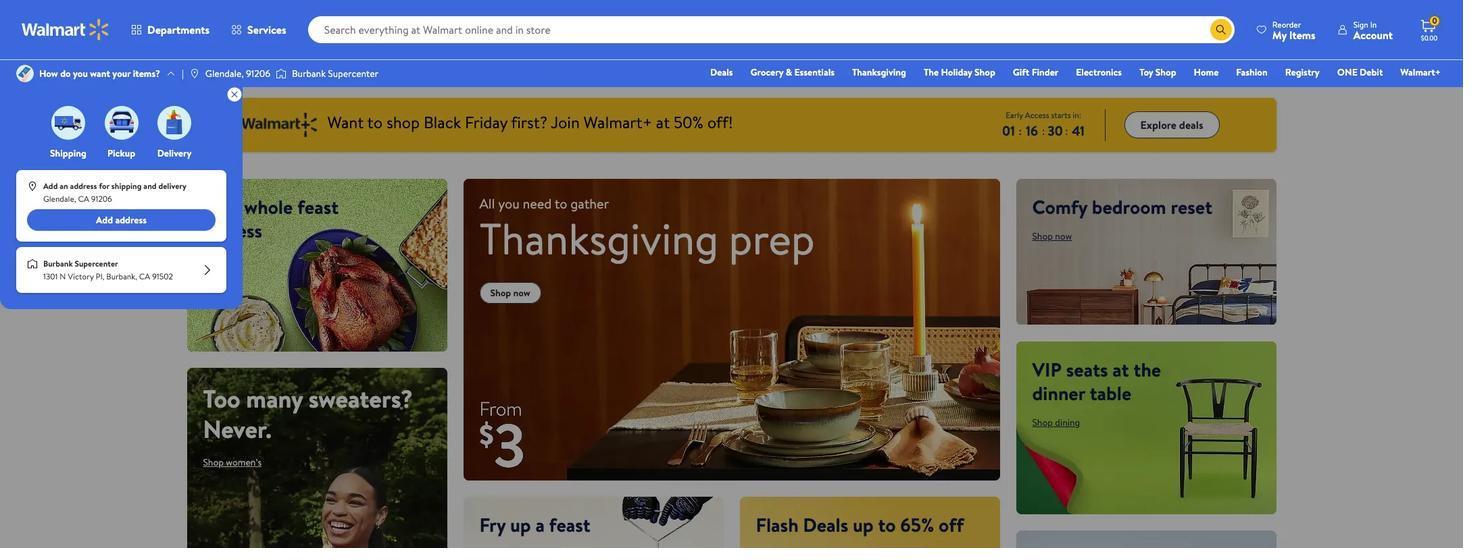 Task type: vqa. For each thing, say whether or not it's contained in the screenshot.
the top "Deals"
yes



Task type: locate. For each thing, give the bounding box(es) containing it.
friday
[[465, 111, 508, 134]]

0 horizontal spatial add
[[43, 181, 58, 192]]

up left 65%
[[853, 512, 874, 538]]

walmart+ right join
[[584, 111, 652, 134]]

2 vertical spatial shop now link
[[480, 283, 541, 304]]

1 horizontal spatial thanksgiving
[[852, 66, 906, 79]]

for
[[99, 181, 109, 192], [203, 218, 228, 244]]

0 vertical spatial 91206
[[246, 67, 270, 80]]

now for thanksgiving
[[513, 287, 531, 300]]

in:
[[1073, 109, 1081, 121]]

ca left 91502 at left
[[139, 271, 150, 283]]

91206 down services popup button
[[246, 67, 270, 80]]

add down add an address for shipping and delivery glendale, ca 91206
[[96, 214, 113, 227]]

off
[[939, 512, 964, 538]]

at left 50%
[[656, 111, 670, 134]]

dining
[[1055, 416, 1080, 430]]

1 horizontal spatial :
[[1042, 123, 1045, 138]]

account
[[1354, 27, 1393, 42]]

0 vertical spatial glendale,
[[205, 67, 244, 80]]

91502
[[152, 271, 173, 283]]

for for less
[[203, 218, 228, 244]]

for left shipping
[[99, 181, 109, 192]]

up left 'a'
[[510, 512, 531, 538]]

shop now
[[1033, 230, 1072, 243], [203, 253, 243, 267], [490, 287, 531, 300]]

1301
[[43, 271, 58, 283]]

pl,
[[96, 271, 104, 283]]

1 vertical spatial supercenter
[[75, 258, 118, 270]]

91206
[[246, 67, 270, 80], [91, 193, 112, 205]]

0 vertical spatial thanksgiving
[[852, 66, 906, 79]]

1 vertical spatial glendale,
[[43, 193, 76, 205]]

your whole feast for less
[[203, 194, 339, 244]]

at inside vip seats at the dinner table
[[1113, 357, 1129, 383]]

1 vertical spatial shop now link
[[203, 253, 243, 267]]

address down add an address for shipping and delivery glendale, ca 91206
[[115, 214, 147, 227]]

0 horizontal spatial supercenter
[[75, 258, 118, 270]]

0 vertical spatial address
[[70, 181, 97, 192]]

1 vertical spatial shop now
[[203, 253, 243, 267]]

2 : from the left
[[1042, 123, 1045, 138]]

0 horizontal spatial now
[[226, 253, 243, 267]]

explore
[[1141, 117, 1177, 132]]

: right the 16
[[1042, 123, 1045, 138]]

in
[[1371, 19, 1377, 30]]

1 horizontal spatial address
[[115, 214, 147, 227]]

deals inside deals link
[[710, 66, 733, 79]]

to left 65%
[[878, 512, 896, 538]]

starts
[[1051, 109, 1071, 121]]

burbank up walmart plus logo at the top
[[292, 67, 326, 80]]

0 vertical spatial shop now
[[1033, 230, 1072, 243]]

supercenter for burbank supercenter 1301 n victory pl, burbank, ca 91502
[[75, 258, 118, 270]]

30
[[1048, 121, 1063, 140]]

 image inside pickup button
[[104, 106, 138, 140]]

2 horizontal spatial :
[[1065, 123, 1068, 138]]

gift finder
[[1013, 66, 1059, 79]]

: left the 16
[[1019, 123, 1022, 138]]

shop
[[387, 111, 420, 134]]

1 vertical spatial feast
[[549, 512, 591, 538]]

many
[[246, 383, 303, 416]]

ca inside burbank supercenter 1301 n victory pl, burbank, ca 91502
[[139, 271, 150, 283]]

1 horizontal spatial now
[[513, 287, 531, 300]]

thanksgiving prep
[[480, 209, 815, 269]]

0 vertical spatial for
[[99, 181, 109, 192]]

thanksgiving
[[852, 66, 906, 79], [480, 209, 719, 269]]

deals
[[710, 66, 733, 79], [803, 512, 848, 538]]

0 vertical spatial now
[[1055, 230, 1072, 243]]

departments button
[[120, 14, 220, 46]]

sign
[[1354, 19, 1369, 30]]

50%
[[674, 111, 704, 134]]

table
[[1090, 380, 1132, 407]]

do
[[60, 67, 71, 80]]

pickup
[[107, 147, 135, 160]]

0 vertical spatial burbank
[[292, 67, 326, 80]]

0 horizontal spatial feast
[[297, 194, 339, 220]]

Walmart Site-Wide search field
[[308, 16, 1235, 43]]

1 horizontal spatial shop now link
[[480, 283, 541, 304]]

1 horizontal spatial to
[[878, 512, 896, 538]]

0 horizontal spatial to
[[367, 111, 383, 134]]

for inside your whole feast for less
[[203, 218, 228, 244]]

deals left grocery
[[710, 66, 733, 79]]

departments
[[147, 22, 210, 37]]

shop for your whole feast for less
[[203, 253, 224, 267]]

ca inside add an address for shipping and delivery glendale, ca 91206
[[78, 193, 89, 205]]

grocery & essentials
[[751, 66, 835, 79]]

walmart image
[[22, 19, 110, 41]]

1 vertical spatial thanksgiving
[[480, 209, 719, 269]]

1 vertical spatial now
[[226, 253, 243, 267]]

shipping
[[111, 181, 142, 192]]

your
[[203, 194, 240, 220]]

supercenter up pl, at the left of the page
[[75, 258, 118, 270]]

 image
[[16, 65, 34, 82], [189, 68, 200, 79]]

to left shop
[[367, 111, 383, 134]]

1 horizontal spatial  image
[[189, 68, 200, 79]]

0 vertical spatial feast
[[297, 194, 339, 220]]

0 vertical spatial ca
[[78, 193, 89, 205]]

shop dining
[[1033, 416, 1080, 430]]

1 vertical spatial 91206
[[91, 193, 112, 205]]

1 vertical spatial add
[[96, 214, 113, 227]]

add left an
[[43, 181, 58, 192]]

 image left how
[[16, 65, 34, 82]]

one debit
[[1338, 66, 1383, 79]]

0 vertical spatial to
[[367, 111, 383, 134]]

glendale, inside add an address for shipping and delivery glendale, ca 91206
[[43, 193, 76, 205]]

0 horizontal spatial up
[[510, 512, 531, 538]]

my
[[1273, 27, 1287, 42]]

:
[[1019, 123, 1022, 138], [1042, 123, 1045, 138], [1065, 123, 1068, 138]]

fashion
[[1237, 66, 1268, 79]]

shop now link for your whole feast for less
[[203, 253, 243, 267]]

walmart+ down the $0.00
[[1401, 66, 1441, 79]]

41
[[1072, 121, 1085, 140]]

 image inside delivery button
[[157, 106, 191, 140]]

0 vertical spatial supercenter
[[328, 67, 379, 80]]

0 vertical spatial at
[[656, 111, 670, 134]]

1 horizontal spatial walmart+
[[1401, 66, 1441, 79]]

1 vertical spatial ca
[[139, 271, 150, 283]]

0 horizontal spatial thanksgiving
[[480, 209, 719, 269]]

finder
[[1032, 66, 1059, 79]]

deals right flash
[[803, 512, 848, 538]]

 image for glendale, 91206
[[189, 68, 200, 79]]

to
[[367, 111, 383, 134], [878, 512, 896, 538]]

0 horizontal spatial walmart+
[[584, 111, 652, 134]]

 image for pickup
[[104, 106, 138, 140]]

ca
[[78, 193, 89, 205], [139, 271, 150, 283]]

: right 30
[[1065, 123, 1068, 138]]

burbank for burbank supercenter
[[292, 67, 326, 80]]

1 horizontal spatial for
[[203, 218, 228, 244]]

 image right |
[[189, 68, 200, 79]]

0 vertical spatial add
[[43, 181, 58, 192]]

supercenter inside burbank supercenter 1301 n victory pl, burbank, ca 91502
[[75, 258, 118, 270]]

 image
[[276, 67, 287, 80], [51, 106, 85, 140], [104, 106, 138, 140], [157, 106, 191, 140], [27, 181, 38, 192], [27, 259, 38, 270]]

1 vertical spatial to
[[878, 512, 896, 538]]

1 horizontal spatial deals
[[803, 512, 848, 538]]

1 horizontal spatial supercenter
[[328, 67, 379, 80]]

0 horizontal spatial burbank
[[43, 258, 73, 270]]

1 horizontal spatial ca
[[139, 271, 150, 283]]

1 horizontal spatial burbank
[[292, 67, 326, 80]]

0 horizontal spatial for
[[99, 181, 109, 192]]

2 up from the left
[[853, 512, 874, 538]]

walmart+
[[1401, 66, 1441, 79], [584, 111, 652, 134]]

0 horizontal spatial ca
[[78, 193, 89, 205]]

0 vertical spatial shop now link
[[1033, 230, 1072, 243]]

2 horizontal spatial shop now link
[[1033, 230, 1072, 243]]

women's
[[226, 456, 262, 470]]

join
[[551, 111, 580, 134]]

add inside add an address for shipping and delivery glendale, ca 91206
[[43, 181, 58, 192]]

0 vertical spatial deals
[[710, 66, 733, 79]]

0 horizontal spatial glendale,
[[43, 193, 76, 205]]

65%
[[901, 512, 934, 538]]

1 vertical spatial deals
[[803, 512, 848, 538]]

toy shop
[[1140, 66, 1177, 79]]

pickup button
[[102, 103, 141, 160]]

1 vertical spatial at
[[1113, 357, 1129, 383]]

1 horizontal spatial shop now
[[490, 287, 531, 300]]

burbank inside burbank supercenter 1301 n victory pl, burbank, ca 91502
[[43, 258, 73, 270]]

91206 down shipping
[[91, 193, 112, 205]]

0 horizontal spatial shop now link
[[203, 253, 243, 267]]

0 horizontal spatial deals
[[710, 66, 733, 79]]

for inside add an address for shipping and delivery glendale, ca 91206
[[99, 181, 109, 192]]

home link
[[1188, 65, 1225, 80]]

glendale, 91206
[[205, 67, 270, 80]]

explore deals
[[1141, 117, 1204, 132]]

supercenter up want
[[328, 67, 379, 80]]

0 horizontal spatial 91206
[[91, 193, 112, 205]]

glendale,
[[205, 67, 244, 80], [43, 193, 76, 205]]

1 vertical spatial for
[[203, 218, 228, 244]]

holiday
[[941, 66, 973, 79]]

|
[[182, 67, 184, 80]]

1 horizontal spatial 91206
[[246, 67, 270, 80]]

glendale, up close, how do you want your items? icon
[[205, 67, 244, 80]]

 image inside shipping button
[[51, 106, 85, 140]]

glendale, down an
[[43, 193, 76, 205]]

2 vertical spatial shop now
[[490, 287, 531, 300]]

vip seats at the dinner table
[[1033, 357, 1161, 407]]

add inside button
[[96, 214, 113, 227]]

shop now link for thanksgiving prep
[[480, 283, 541, 304]]

0 horizontal spatial  image
[[16, 65, 34, 82]]

01
[[1002, 121, 1015, 140]]

shipping
[[50, 147, 86, 160]]

2 horizontal spatial shop now
[[1033, 230, 1072, 243]]

1 horizontal spatial up
[[853, 512, 874, 538]]

shop
[[975, 66, 996, 79], [1156, 66, 1177, 79], [1033, 230, 1053, 243], [203, 253, 224, 267], [490, 287, 511, 300], [1033, 416, 1053, 430], [203, 456, 224, 470]]

0 horizontal spatial shop now
[[203, 253, 243, 267]]

items?
[[133, 67, 160, 80]]

burbank for burbank supercenter 1301 n victory pl, burbank, ca 91502
[[43, 258, 73, 270]]

shop now link
[[1033, 230, 1072, 243], [203, 253, 243, 267], [480, 283, 541, 304]]

&
[[786, 66, 792, 79]]

1 vertical spatial walmart+
[[584, 111, 652, 134]]

vip
[[1033, 357, 1062, 383]]

at left the
[[1113, 357, 1129, 383]]

2 horizontal spatial now
[[1055, 230, 1072, 243]]

1 vertical spatial address
[[115, 214, 147, 227]]

bedroom
[[1092, 194, 1167, 220]]

the holiday shop link
[[918, 65, 1002, 80]]

ca up add address button
[[78, 193, 89, 205]]

1 horizontal spatial add
[[96, 214, 113, 227]]

0 horizontal spatial address
[[70, 181, 97, 192]]

close, how do you want your items? image
[[226, 87, 243, 103]]

1 vertical spatial burbank
[[43, 258, 73, 270]]

gift
[[1013, 66, 1030, 79]]

essentials
[[795, 66, 835, 79]]

0 horizontal spatial :
[[1019, 123, 1022, 138]]

feast right 'a'
[[549, 512, 591, 538]]

now for comfy
[[1055, 230, 1072, 243]]

deals link
[[704, 65, 739, 80]]

burbank up n
[[43, 258, 73, 270]]

2 vertical spatial now
[[513, 287, 531, 300]]

grocery & essentials link
[[745, 65, 841, 80]]

address right an
[[70, 181, 97, 192]]

for left 'less'
[[203, 218, 228, 244]]

1 horizontal spatial at
[[1113, 357, 1129, 383]]

feast right whole in the left top of the page
[[297, 194, 339, 220]]

items
[[1290, 27, 1316, 42]]

at
[[656, 111, 670, 134], [1113, 357, 1129, 383]]



Task type: describe. For each thing, give the bounding box(es) containing it.
add for add address
[[96, 214, 113, 227]]

16
[[1026, 121, 1038, 140]]

3 : from the left
[[1065, 123, 1068, 138]]

electronics link
[[1070, 65, 1128, 80]]

how do you want your items?
[[39, 67, 160, 80]]

shop now for comfy bedroom reset
[[1033, 230, 1072, 243]]

 image for how do you want your items?
[[16, 65, 34, 82]]

shop for comfy bedroom reset
[[1033, 230, 1053, 243]]

thanksgiving for thanksgiving
[[852, 66, 906, 79]]

registry
[[1285, 66, 1320, 79]]

off!
[[707, 111, 733, 134]]

shop now link for comfy bedroom reset
[[1033, 230, 1072, 243]]

one
[[1338, 66, 1358, 79]]

too many sweaters? never.
[[203, 383, 413, 447]]

0
[[1433, 15, 1437, 26]]

flash deals up to 65% off
[[756, 512, 964, 538]]

0 vertical spatial walmart+
[[1401, 66, 1441, 79]]

shop for vip seats at the dinner table
[[1033, 416, 1053, 430]]

supercenter for burbank supercenter
[[328, 67, 379, 80]]

walmart+ link
[[1395, 65, 1447, 80]]

shop now for thanksgiving prep
[[490, 287, 531, 300]]

Search search field
[[308, 16, 1235, 43]]

the
[[1134, 357, 1161, 383]]

feast inside your whole feast for less
[[297, 194, 339, 220]]

address inside add an address for shipping and delivery glendale, ca 91206
[[70, 181, 97, 192]]

shop for thanksgiving prep
[[490, 287, 511, 300]]

debit
[[1360, 66, 1383, 79]]

reorder my items
[[1273, 19, 1316, 42]]

$0.00
[[1421, 33, 1438, 43]]

want
[[90, 67, 110, 80]]

sweaters?
[[309, 383, 413, 416]]

less
[[232, 218, 262, 244]]

black
[[424, 111, 461, 134]]

burbank supercenter
[[292, 67, 379, 80]]

0 $0.00
[[1421, 15, 1438, 43]]

add for add an address for shipping and delivery glendale, ca 91206
[[43, 181, 58, 192]]

 image for delivery
[[157, 106, 191, 140]]

fry
[[480, 512, 506, 538]]

seats
[[1066, 357, 1108, 383]]

how
[[39, 67, 58, 80]]

first?
[[511, 111, 548, 134]]

the holiday shop
[[924, 66, 996, 79]]

access
[[1025, 109, 1049, 121]]

delivery button
[[155, 103, 194, 160]]

walmart plus logo image
[[241, 113, 317, 137]]

shop women's link
[[203, 456, 262, 470]]

victory
[[68, 271, 94, 283]]

1 horizontal spatial feast
[[549, 512, 591, 538]]

fry up a feast
[[480, 512, 591, 538]]

burbank,
[[106, 271, 137, 283]]

 image for burbank supercenter
[[276, 67, 287, 80]]

now for your
[[226, 253, 243, 267]]

reset
[[1171, 194, 1213, 220]]

shop now for your whole feast for less
[[203, 253, 243, 267]]

search icon image
[[1216, 24, 1227, 35]]

toy shop link
[[1134, 65, 1183, 80]]

thanksgiving link
[[846, 65, 913, 80]]

n
[[60, 271, 66, 283]]

early
[[1006, 109, 1023, 121]]

flash
[[756, 512, 799, 538]]

91206 inside add an address for shipping and delivery glendale, ca 91206
[[91, 193, 112, 205]]

reorder
[[1273, 19, 1301, 30]]

sign in account
[[1354, 19, 1393, 42]]

thanksgiving for thanksgiving prep
[[480, 209, 719, 269]]

one debit link
[[1331, 65, 1389, 80]]

burbank supercenter 1301 n victory pl, burbank, ca 91502
[[43, 258, 173, 283]]

and
[[144, 181, 157, 192]]

whole
[[244, 194, 293, 220]]

delivery
[[157, 147, 192, 160]]

add address button
[[27, 210, 216, 231]]

shop women's
[[203, 456, 262, 470]]

want
[[327, 111, 364, 134]]

comfy
[[1033, 194, 1088, 220]]

fashion link
[[1230, 65, 1274, 80]]

0 horizontal spatial at
[[656, 111, 670, 134]]

your
[[112, 67, 131, 80]]

shop for too many sweaters? never.
[[203, 456, 224, 470]]

early access starts in: 01 : 16 : 30 : 41
[[1002, 109, 1085, 140]]

deals
[[1179, 117, 1204, 132]]

1 up from the left
[[510, 512, 531, 538]]

add address
[[96, 214, 147, 227]]

address inside button
[[115, 214, 147, 227]]

1 horizontal spatial glendale,
[[205, 67, 244, 80]]

 image for shipping
[[51, 106, 85, 140]]

explore deals button
[[1124, 112, 1220, 139]]

want to shop black friday first? join walmart+ at 50% off!
[[327, 111, 733, 134]]

add an address for shipping and delivery glendale, ca 91206
[[43, 181, 186, 205]]

home
[[1194, 66, 1219, 79]]

services
[[247, 22, 286, 37]]

for for shipping
[[99, 181, 109, 192]]

never.
[[203, 413, 272, 447]]

toy
[[1140, 66, 1153, 79]]

you
[[73, 67, 88, 80]]

1 : from the left
[[1019, 123, 1022, 138]]

the
[[924, 66, 939, 79]]

shop dining link
[[1033, 416, 1080, 430]]

electronics
[[1076, 66, 1122, 79]]

grocery
[[751, 66, 784, 79]]

a
[[536, 512, 545, 538]]

gift finder link
[[1007, 65, 1065, 80]]



